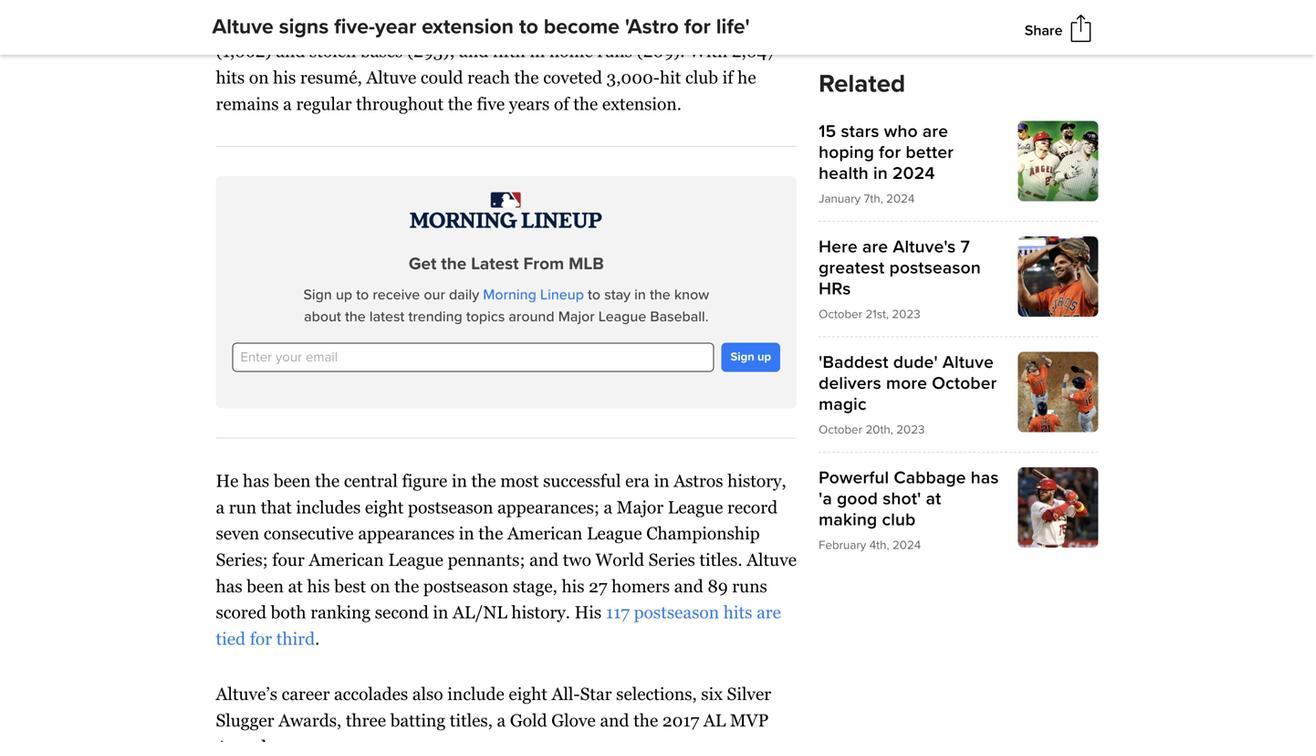 Task type: locate. For each thing, give the bounding box(es) containing it.
his
[[307, 576, 330, 596], [562, 576, 585, 596]]

history,
[[728, 471, 787, 491]]

are right the hits
[[757, 602, 781, 622]]

2023 inside 'baddest dude' altuve delivers more october magic october 20th, 2023
[[897, 422, 925, 437]]

2023 right 20th,
[[897, 422, 925, 437]]

2 vertical spatial altuve
[[747, 550, 797, 570]]

postseason inside 117 postseason hits are tied for third
[[634, 602, 719, 622]]

1 vertical spatial at
[[288, 576, 303, 596]]

in up 7th,
[[874, 163, 888, 184]]

1 vertical spatial american
[[309, 550, 384, 570]]

0 vertical spatial altuve
[[212, 14, 274, 40]]

october for 'baddest dude' altuve delivers more october magic
[[819, 422, 863, 437]]

1 vertical spatial sign
[[731, 350, 755, 364]]

has right he
[[243, 471, 269, 491]]

a left run
[[216, 497, 225, 517]]

league down stay
[[599, 308, 646, 326]]

appearances
[[358, 524, 455, 543]]

1 horizontal spatial at
[[926, 488, 941, 509]]

a inside altuve's career accolades also include eight all-star selections, six silver slugger awards, three batting titles, a gold glove and the 2017 al mvp award.
[[497, 711, 506, 730]]

record
[[727, 497, 778, 517]]

his
[[575, 602, 602, 622]]

7th,
[[864, 191, 883, 206]]

are inside 117 postseason hits are tied for third
[[757, 602, 781, 622]]

eight up the "gold"
[[509, 684, 548, 704]]

sign for sign up to receive our daily morning lineup
[[303, 286, 332, 304]]

Enter your email email field
[[232, 343, 714, 372]]

2 vertical spatial and
[[600, 711, 629, 730]]

0 horizontal spatial and
[[529, 550, 559, 570]]

89
[[708, 576, 728, 596]]

five-
[[334, 14, 375, 40]]

the down selections,
[[634, 711, 658, 730]]

are right who
[[923, 121, 948, 142]]

powerful cabbage has 'a good shot' at making club february 4th, 2024
[[819, 467, 999, 553]]

are inside 15 stars who are hoping for better health in 2024 january 7th, 2024
[[923, 121, 948, 142]]

around
[[509, 308, 555, 326]]

to left stay
[[588, 286, 601, 304]]

sign up to receive our daily morning lineup
[[303, 286, 584, 304]]

a down successful
[[604, 497, 613, 517]]

altuve left signs on the top left of page
[[212, 14, 274, 40]]

2024 down who
[[893, 163, 935, 184]]

2024 down club
[[893, 538, 921, 553]]

latest
[[370, 308, 405, 326]]

2 horizontal spatial are
[[923, 121, 948, 142]]

scored
[[216, 602, 267, 622]]

gold
[[510, 711, 547, 730]]

also
[[412, 684, 443, 704]]

all-
[[552, 684, 580, 704]]

1 horizontal spatial his
[[562, 576, 585, 596]]

2 vertical spatial 2024
[[893, 538, 921, 553]]

best
[[334, 576, 366, 596]]

1 horizontal spatial sign
[[731, 350, 755, 364]]

at up both
[[288, 576, 303, 596]]

2023
[[892, 307, 921, 322], [897, 422, 925, 437]]

117 postseason hits are tied for third
[[216, 602, 781, 648]]

0 horizontal spatial a
[[216, 497, 225, 517]]

to left the become
[[519, 14, 538, 40]]

he has been the central figure in the most successful era in astros history, a run that includes eight postseason appearances; a major league record seven consecutive appearances in the american league championship series; four american league pennants; and two world series titles. altuve has been at his best on the postseason stage, his 27 homers and 89 runs scored both ranking second in al/nl history. his
[[216, 471, 797, 622]]

been down the four
[[247, 576, 284, 596]]

consecutive
[[264, 524, 354, 543]]

hits
[[724, 602, 753, 622]]

up inside button
[[758, 350, 771, 364]]

sign for sign up
[[731, 350, 755, 364]]

1 vertical spatial eight
[[509, 684, 548, 704]]

altuve right dude'
[[943, 352, 994, 373]]

are for hits
[[757, 602, 781, 622]]

0 vertical spatial up
[[336, 286, 352, 304]]

and up stage,
[[529, 550, 559, 570]]

0 horizontal spatial for
[[250, 629, 272, 648]]

117
[[606, 602, 630, 622]]

0 vertical spatial at
[[926, 488, 941, 509]]

1 vertical spatial altuve
[[943, 352, 994, 373]]

magic
[[819, 394, 867, 415]]

al/nl
[[453, 602, 507, 622]]

0 horizontal spatial sign
[[303, 286, 332, 304]]

are right here
[[863, 236, 888, 257]]

0 vertical spatial 2023
[[892, 307, 921, 322]]

1 vertical spatial up
[[758, 350, 771, 364]]

for left life'
[[684, 14, 711, 40]]

october down the magic
[[819, 422, 863, 437]]

2 horizontal spatial altuve
[[943, 352, 994, 373]]

has right cabbage
[[971, 467, 999, 488]]

0 vertical spatial major
[[558, 308, 595, 326]]

at right shot'
[[926, 488, 941, 509]]

0 vertical spatial and
[[529, 550, 559, 570]]

extension
[[422, 14, 514, 40]]

eight
[[365, 497, 404, 517], [509, 684, 548, 704]]

from
[[523, 253, 564, 274]]

runs
[[732, 576, 768, 596]]

1 horizontal spatial american
[[508, 524, 583, 543]]

for inside 15 stars who are hoping for better health in 2024 january 7th, 2024
[[879, 142, 901, 163]]

for inside 117 postseason hits are tied for third
[[250, 629, 272, 648]]

1 horizontal spatial for
[[684, 14, 711, 40]]

1 vertical spatial are
[[863, 236, 888, 257]]

here are altuve's 7 greatest postseason hrs october 21st, 2023
[[819, 236, 981, 322]]

the right 'get'
[[441, 253, 467, 274]]

1 horizontal spatial are
[[863, 236, 888, 257]]

good
[[837, 488, 878, 509]]

1 vertical spatial major
[[617, 497, 664, 517]]

in
[[874, 163, 888, 184], [635, 286, 646, 304], [452, 471, 467, 491], [654, 471, 670, 491], [459, 524, 474, 543], [433, 602, 449, 622]]

in inside 15 stars who are hoping for better health in 2024 january 7th, 2024
[[874, 163, 888, 184]]

glove
[[552, 711, 596, 730]]

0 horizontal spatial his
[[307, 576, 330, 596]]

the left latest
[[345, 308, 366, 326]]

american up best
[[309, 550, 384, 570]]

2 horizontal spatial for
[[879, 142, 901, 163]]

in right stay
[[635, 286, 646, 304]]

up
[[336, 286, 352, 304], [758, 350, 771, 364]]

1 vertical spatial been
[[247, 576, 284, 596]]

more
[[886, 373, 928, 394]]

daily
[[449, 286, 479, 304]]

0 horizontal spatial has
[[216, 576, 242, 596]]

a left the "gold"
[[497, 711, 506, 730]]

about
[[304, 308, 341, 326]]

15 stars who are hoping for better health in 2024 january 7th, 2024
[[819, 121, 954, 206]]

hoping
[[819, 142, 874, 163]]

2 vertical spatial october
[[819, 422, 863, 437]]

2 horizontal spatial a
[[604, 497, 613, 517]]

1 horizontal spatial and
[[600, 711, 629, 730]]

to left receive
[[356, 286, 369, 304]]

1 horizontal spatial altuve
[[747, 550, 797, 570]]

selections,
[[616, 684, 697, 704]]

1 vertical spatial and
[[674, 576, 703, 596]]

are inside the "here are altuve's 7 greatest postseason hrs october 21st, 2023"
[[863, 236, 888, 257]]

2 horizontal spatial has
[[971, 467, 999, 488]]

his left best
[[307, 576, 330, 596]]

2024 right 7th,
[[886, 191, 915, 206]]

0 horizontal spatial up
[[336, 286, 352, 304]]

altuve
[[212, 14, 274, 40], [943, 352, 994, 373], [747, 550, 797, 570]]

eight inside altuve's career accolades also include eight all-star selections, six silver slugger awards, three batting titles, a gold glove and the 2017 al mvp award.
[[509, 684, 548, 704]]

better
[[906, 142, 954, 163]]

he
[[216, 471, 239, 491]]

1 his from the left
[[307, 576, 330, 596]]

0 horizontal spatial major
[[558, 308, 595, 326]]

altuve up runs
[[747, 550, 797, 570]]

his left 27
[[562, 576, 585, 596]]

has up the scored
[[216, 576, 242, 596]]

altuve inside he has been the central figure in the most successful era in astros history, a run that includes eight postseason appearances; a major league record seven consecutive appearances in the american league championship series; four american league pennants; and two world series titles. altuve has been at his best on the postseason stage, his 27 homers and 89 runs scored both ranking second in al/nl history. his
[[747, 550, 797, 570]]

0 vertical spatial october
[[819, 307, 863, 322]]

0 vertical spatial eight
[[365, 497, 404, 517]]

for right the 'tied'
[[250, 629, 272, 648]]

major down the lineup
[[558, 308, 595, 326]]

october
[[819, 307, 863, 322], [932, 373, 997, 394], [819, 422, 863, 437]]

sign inside sign up button
[[731, 350, 755, 364]]

0 horizontal spatial are
[[757, 602, 781, 622]]

4th,
[[870, 538, 890, 553]]

and inside altuve's career accolades also include eight all-star selections, six silver slugger awards, three batting titles, a gold glove and the 2017 al mvp award.
[[600, 711, 629, 730]]

eight down central
[[365, 497, 404, 517]]

1 vertical spatial 2023
[[897, 422, 925, 437]]

october down hrs in the top right of the page
[[819, 307, 863, 322]]

morning lineup link
[[483, 286, 584, 304]]

the right on
[[394, 576, 419, 596]]

october right more
[[932, 373, 997, 394]]

1 horizontal spatial major
[[617, 497, 664, 517]]

the left the most
[[471, 471, 496, 491]]

0 horizontal spatial at
[[288, 576, 303, 596]]

american down appearances;
[[508, 524, 583, 543]]

'baddest dude' altuve delivers more october magic october 20th, 2023
[[819, 352, 997, 437]]

in up pennants;
[[459, 524, 474, 543]]

altuve's career accolades also include eight all-star selections, six silver slugger awards, three batting titles, a gold glove and the 2017 al mvp award.
[[216, 684, 771, 742]]

been
[[274, 471, 311, 491], [247, 576, 284, 596]]

15
[[819, 121, 836, 142]]

1 vertical spatial for
[[879, 142, 901, 163]]

1 horizontal spatial up
[[758, 350, 771, 364]]

2023 inside the "here are altuve's 7 greatest postseason hrs october 21st, 2023"
[[892, 307, 921, 322]]

2023 right 21st,
[[892, 307, 921, 322]]

at
[[926, 488, 941, 509], [288, 576, 303, 596]]

major down era
[[617, 497, 664, 517]]

career
[[282, 684, 330, 704]]

baseball.
[[650, 308, 709, 326]]

in right the "figure"
[[452, 471, 467, 491]]

postseason
[[890, 257, 981, 278], [408, 497, 493, 517], [423, 576, 509, 596], [634, 602, 719, 622]]

on
[[370, 576, 390, 596]]

been up "that"
[[274, 471, 311, 491]]

1 horizontal spatial to
[[519, 14, 538, 40]]

to
[[519, 14, 538, 40], [356, 286, 369, 304], [588, 286, 601, 304]]

here
[[819, 236, 858, 257]]

0 vertical spatial are
[[923, 121, 948, 142]]

2 vertical spatial are
[[757, 602, 781, 622]]

sign up
[[731, 350, 771, 364]]

at inside he has been the central figure in the most successful era in astros history, a run that includes eight postseason appearances; a major league record seven consecutive appearances in the american league championship series; four american league pennants; and two world series titles. altuve has been at his best on the postseason stage, his 27 homers and 89 runs scored both ranking second in al/nl history. his
[[288, 576, 303, 596]]

0 vertical spatial sign
[[303, 286, 332, 304]]

eight inside he has been the central figure in the most successful era in astros history, a run that includes eight postseason appearances; a major league record seven consecutive appearances in the american league championship series; four american league pennants; and two world series titles. altuve has been at his best on the postseason stage, his 27 homers and 89 runs scored both ranking second in al/nl history. his
[[365, 497, 404, 517]]

and
[[529, 550, 559, 570], [674, 576, 703, 596], [600, 711, 629, 730]]

1 horizontal spatial a
[[497, 711, 506, 730]]

dude'
[[893, 352, 938, 373]]

0 horizontal spatial eight
[[365, 497, 404, 517]]

batting
[[390, 711, 446, 730]]

and down star
[[600, 711, 629, 730]]

2024
[[893, 163, 935, 184], [886, 191, 915, 206], [893, 538, 921, 553]]

and left '89'
[[674, 576, 703, 596]]

2 horizontal spatial to
[[588, 286, 601, 304]]

1 horizontal spatial has
[[243, 471, 269, 491]]

october inside the "here are altuve's 7 greatest postseason hrs october 21st, 2023"
[[819, 307, 863, 322]]

in right the second
[[433, 602, 449, 622]]

hrs
[[819, 278, 851, 299]]

club
[[882, 509, 916, 530]]

major
[[558, 308, 595, 326], [617, 497, 664, 517]]

up for sign up
[[758, 350, 771, 364]]

2 horizontal spatial and
[[674, 576, 703, 596]]

includes
[[296, 497, 361, 517]]

include
[[447, 684, 505, 704]]

2 vertical spatial for
[[250, 629, 272, 648]]

for left better
[[879, 142, 901, 163]]

up up about
[[336, 286, 352, 304]]

up left 'baddest
[[758, 350, 771, 364]]

october for here are altuve's 7 greatest postseason hrs
[[819, 307, 863, 322]]

year
[[375, 14, 416, 40]]

1 horizontal spatial eight
[[509, 684, 548, 704]]

in inside to stay in the know about the latest trending topics around major league baseball.
[[635, 286, 646, 304]]



Task type: vqa. For each thing, say whether or not it's contained in the screenshot.
urban for Provide
no



Task type: describe. For each thing, give the bounding box(es) containing it.
six
[[701, 684, 723, 704]]

silver
[[727, 684, 771, 704]]

homers
[[612, 576, 670, 596]]

tied
[[216, 629, 246, 648]]

0 horizontal spatial altuve
[[212, 14, 274, 40]]

0 horizontal spatial to
[[356, 286, 369, 304]]

here are altuve's 7 greatest postseason hrs element
[[819, 236, 1099, 322]]

slugger
[[216, 711, 274, 730]]

greatest
[[819, 257, 885, 278]]

making
[[819, 509, 877, 530]]

signs
[[279, 14, 329, 40]]

for for postseason
[[250, 629, 272, 648]]

0 vertical spatial for
[[684, 14, 711, 40]]

two
[[563, 550, 591, 570]]

health
[[819, 163, 869, 184]]

the up pennants;
[[479, 524, 503, 543]]

share button
[[1025, 22, 1063, 40]]

run
[[229, 497, 257, 517]]

1 vertical spatial october
[[932, 373, 997, 394]]

the up includes
[[315, 471, 340, 491]]

in right era
[[654, 471, 670, 491]]

titles.
[[700, 550, 743, 570]]

three
[[346, 711, 386, 730]]

award.
[[216, 737, 271, 742]]

2024 inside powerful cabbage has 'a good shot' at making club february 4th, 2024
[[893, 538, 921, 553]]

21st,
[[866, 307, 889, 322]]

astros
[[674, 471, 723, 491]]

the up 'baseball.'
[[650, 286, 671, 304]]

related
[[819, 68, 906, 99]]

league down astros on the bottom of page
[[668, 497, 723, 517]]

stage,
[[513, 576, 558, 596]]

117 postseason hits are tied for third link
[[216, 602, 781, 648]]

7
[[961, 236, 970, 257]]

mvp
[[730, 711, 769, 730]]

the inside altuve's career accolades also include eight all-star selections, six silver slugger awards, three batting titles, a gold glove and the 2017 al mvp award.
[[634, 711, 658, 730]]

four
[[272, 550, 305, 570]]

'baddest dude' altuve delivers more october magic element
[[819, 352, 1099, 437]]

appearances;
[[498, 497, 600, 517]]

for for stars
[[879, 142, 901, 163]]

get
[[409, 253, 437, 274]]

altuve's
[[893, 236, 956, 257]]

league up world
[[587, 524, 642, 543]]

cabbage
[[894, 467, 966, 488]]

has inside powerful cabbage has 'a good shot' at making club february 4th, 2024
[[971, 467, 999, 488]]

know
[[674, 286, 709, 304]]

trending
[[408, 308, 463, 326]]

who
[[884, 121, 918, 142]]

most
[[500, 471, 539, 491]]

delivers
[[819, 373, 882, 394]]

second
[[375, 602, 429, 622]]

27
[[589, 576, 607, 596]]

0 horizontal spatial american
[[309, 550, 384, 570]]

1 vertical spatial 2024
[[886, 191, 915, 206]]

.
[[315, 629, 320, 648]]

at inside powerful cabbage has 'a good shot' at making club february 4th, 2024
[[926, 488, 941, 509]]

central
[[344, 471, 398, 491]]

league inside to stay in the know about the latest trending topics around major league baseball.
[[599, 308, 646, 326]]

al
[[704, 711, 726, 730]]

lineup
[[540, 286, 584, 304]]

major inside to stay in the know about the latest trending topics around major league baseball.
[[558, 308, 595, 326]]

2023 for october
[[897, 422, 925, 437]]

life'
[[716, 14, 750, 40]]

become
[[544, 14, 620, 40]]

receive
[[373, 286, 420, 304]]

2 his from the left
[[562, 576, 585, 596]]

major inside he has been the central figure in the most successful era in astros history, a run that includes eight postseason appearances; a major league record seven consecutive appearances in the american league championship series; four american league pennants; and two world series titles. altuve has been at his best on the postseason stage, his 27 homers and 89 runs scored both ranking second in al/nl history. his
[[617, 497, 664, 517]]

star
[[580, 684, 612, 704]]

third
[[276, 629, 315, 648]]

postseason inside the "here are altuve's 7 greatest postseason hrs october 21st, 2023"
[[890, 257, 981, 278]]

up for sign up to receive our daily morning lineup
[[336, 286, 352, 304]]

0 vertical spatial been
[[274, 471, 311, 491]]

to inside to stay in the know about the latest trending topics around major league baseball.
[[588, 286, 601, 304]]

0 vertical spatial american
[[508, 524, 583, 543]]

accolades
[[334, 684, 408, 704]]

stars
[[841, 121, 880, 142]]

february
[[819, 538, 866, 553]]

powerful cabbage has 'a good shot' at making club element
[[819, 467, 1099, 553]]

seven
[[216, 524, 259, 543]]

series
[[649, 550, 695, 570]]

'baddest
[[819, 352, 889, 373]]

'a
[[819, 488, 832, 509]]

to stay in the know about the latest trending topics around major league baseball.
[[304, 286, 709, 326]]

20th,
[[866, 422, 893, 437]]

get the latest from mlb
[[409, 253, 604, 274]]

awards,
[[279, 711, 342, 730]]

ranking
[[311, 602, 371, 622]]

championship
[[646, 524, 760, 543]]

0 vertical spatial 2024
[[893, 163, 935, 184]]

15 stars who are hoping for better health in 2024 element
[[819, 121, 1099, 206]]

league down appearances
[[388, 550, 444, 570]]

pennants;
[[448, 550, 525, 570]]

january
[[819, 191, 861, 206]]

both
[[271, 602, 306, 622]]

latest
[[471, 253, 519, 274]]

morning
[[483, 286, 537, 304]]

figure
[[402, 471, 448, 491]]

stay
[[604, 286, 631, 304]]

2023 for postseason
[[892, 307, 921, 322]]

topics
[[466, 308, 505, 326]]

2017
[[663, 711, 699, 730]]

titles,
[[450, 711, 493, 730]]

our
[[424, 286, 445, 304]]

era
[[625, 471, 650, 491]]

are for who
[[923, 121, 948, 142]]

altuve inside 'baddest dude' altuve delivers more october magic october 20th, 2023
[[943, 352, 994, 373]]

sign up button
[[722, 343, 781, 372]]



